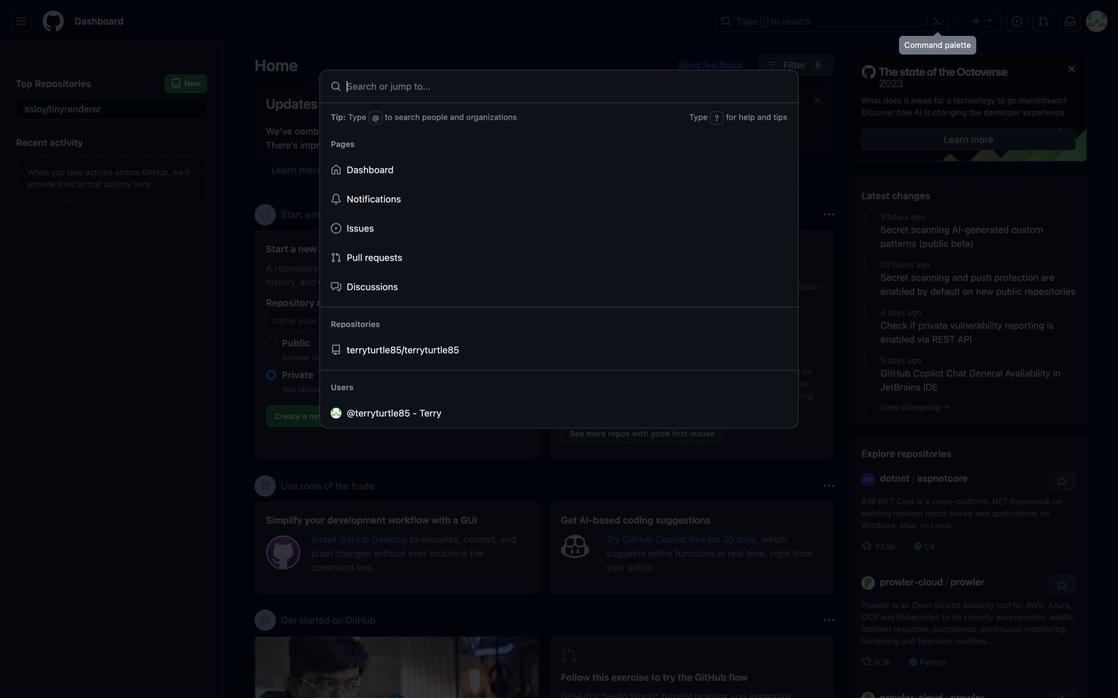 Task type: vqa. For each thing, say whether or not it's contained in the screenshot.
middle 'this'
no



Task type: locate. For each thing, give the bounding box(es) containing it.
2 star this repository image from the top
[[1057, 696, 1067, 699]]

3 why am i seeing this? image from the top
[[824, 616, 834, 626]]

start a new repository element
[[255, 231, 539, 460]]

1 horizontal spatial git pull request image
[[561, 648, 577, 664]]

explore repositories navigation
[[850, 436, 1087, 699]]

why am i seeing this? image for the 'try the github flow' element
[[824, 616, 834, 626]]

git pull request image inside the 'try the github flow' element
[[561, 648, 577, 664]]

1 star image from the top
[[862, 541, 872, 552]]

tools image
[[260, 481, 271, 492]]

tooltip
[[899, 36, 976, 55]]

0 vertical spatial issue opened image
[[1012, 16, 1022, 27]]

None radio
[[266, 338, 277, 349]]

1 horizontal spatial issue opened image
[[1012, 16, 1022, 27]]

2 vertical spatial why am i seeing this? image
[[824, 616, 834, 626]]

issue opened image right triangle down image
[[1012, 16, 1022, 27]]

2 vertical spatial dot fill image
[[859, 355, 870, 365]]

star this repository image
[[1057, 477, 1067, 487], [1057, 696, 1067, 699]]

0 vertical spatial dot fill image
[[859, 211, 870, 222]]

simplify your development workflow with a gui element
[[255, 502, 539, 594]]

1 vertical spatial star this repository image
[[1057, 696, 1067, 699]]

pages results list box
[[320, 155, 798, 302]]

1 vertical spatial dot fill image
[[859, 259, 870, 270]]

close image
[[1067, 64, 1077, 74]]

@terryturtle85 image
[[331, 408, 341, 419]]

1 vertical spatial star image
[[862, 657, 872, 668]]

home image
[[331, 165, 341, 175]]

command palette image
[[932, 16, 943, 27]]

0 vertical spatial star image
[[862, 541, 872, 552]]

3 dot fill image from the top
[[859, 355, 870, 365]]

star this repository image
[[1057, 580, 1067, 591]]

git pull request image
[[1038, 16, 1049, 27], [331, 252, 341, 263], [561, 648, 577, 664]]

0 horizontal spatial git pull request image
[[331, 252, 341, 263]]

plus image
[[971, 16, 982, 27]]

star image
[[862, 541, 872, 552], [862, 657, 872, 668]]

why am i seeing this? image for repositories that need your help element
[[824, 210, 834, 220]]

x image
[[812, 96, 823, 106]]

why am i seeing this? image
[[824, 210, 834, 220], [824, 481, 834, 492], [824, 616, 834, 626]]

issue opened image inside pages results 'list box'
[[331, 223, 341, 234]]

name your new repository... text field
[[266, 310, 528, 331]]

explore element
[[850, 53, 1087, 699]]

issue opened image down bell image
[[331, 223, 341, 234]]

filter image
[[767, 60, 778, 71]]

code image
[[260, 210, 271, 220]]

homepage image
[[43, 11, 64, 32]]

2 why am i seeing this? image from the top
[[824, 481, 834, 492]]

None radio
[[266, 370, 277, 381]]

star image for @prowler-cloud profile image
[[862, 657, 872, 668]]

1 why am i seeing this? image from the top
[[824, 210, 834, 220]]

2 horizontal spatial git pull request image
[[1038, 16, 1049, 27]]

1 vertical spatial why am i seeing this? image
[[824, 481, 834, 492]]

0 vertical spatial why am i seeing this? image
[[824, 210, 834, 220]]

0 vertical spatial star this repository image
[[1057, 477, 1067, 487]]

1 vertical spatial git pull request image
[[331, 252, 341, 263]]

none radio inside "start a new repository" element
[[266, 370, 277, 381]]

2 star image from the top
[[862, 657, 872, 668]]

comment discussion image
[[331, 282, 341, 292]]

issue opened image
[[1012, 16, 1022, 27], [331, 223, 341, 234]]

dot fill image
[[859, 211, 870, 222], [859, 259, 870, 270], [859, 355, 870, 365]]

1 vertical spatial issue opened image
[[331, 223, 341, 234]]

1 star this repository image from the top
[[1057, 477, 1067, 487]]

triangle down image
[[984, 15, 995, 26]]

0 horizontal spatial issue opened image
[[331, 223, 341, 234]]

repositories that need your help element
[[550, 231, 834, 460]]

mortar board image
[[260, 616, 271, 626]]

what is github? image
[[255, 638, 538, 699]]

2 vertical spatial git pull request image
[[561, 648, 577, 664]]



Task type: describe. For each thing, give the bounding box(es) containing it.
github desktop image
[[266, 536, 301, 571]]

1 dot fill image from the top
[[859, 211, 870, 222]]

@dotnet profile image
[[862, 473, 875, 486]]

@prowler-cloud profile image
[[862, 577, 875, 590]]

none radio inside "start a new repository" element
[[266, 338, 277, 349]]

dot fill image
[[859, 307, 870, 318]]

get ai-based coding suggestions element
[[550, 502, 834, 594]]

why am i seeing this? image for "get ai-based coding suggestions" element at the bottom
[[824, 481, 834, 492]]

notifications image
[[1065, 16, 1076, 27]]

github logo image
[[862, 65, 1008, 89]]

Command palette input text field
[[347, 77, 785, 97]]

try the github flow element
[[550, 637, 834, 699]]

Find a repository… text field
[[16, 99, 207, 120]]

repo image
[[331, 345, 341, 356]]

0 vertical spatial git pull request image
[[1038, 16, 1049, 27]]

star image for @dotnet profile image
[[862, 541, 872, 552]]

what is github? element
[[255, 637, 539, 699]]

Top Repositories search field
[[16, 99, 207, 120]]

2 dot fill image from the top
[[859, 259, 870, 270]]

search image
[[331, 81, 341, 92]]

bell image
[[331, 194, 341, 205]]



